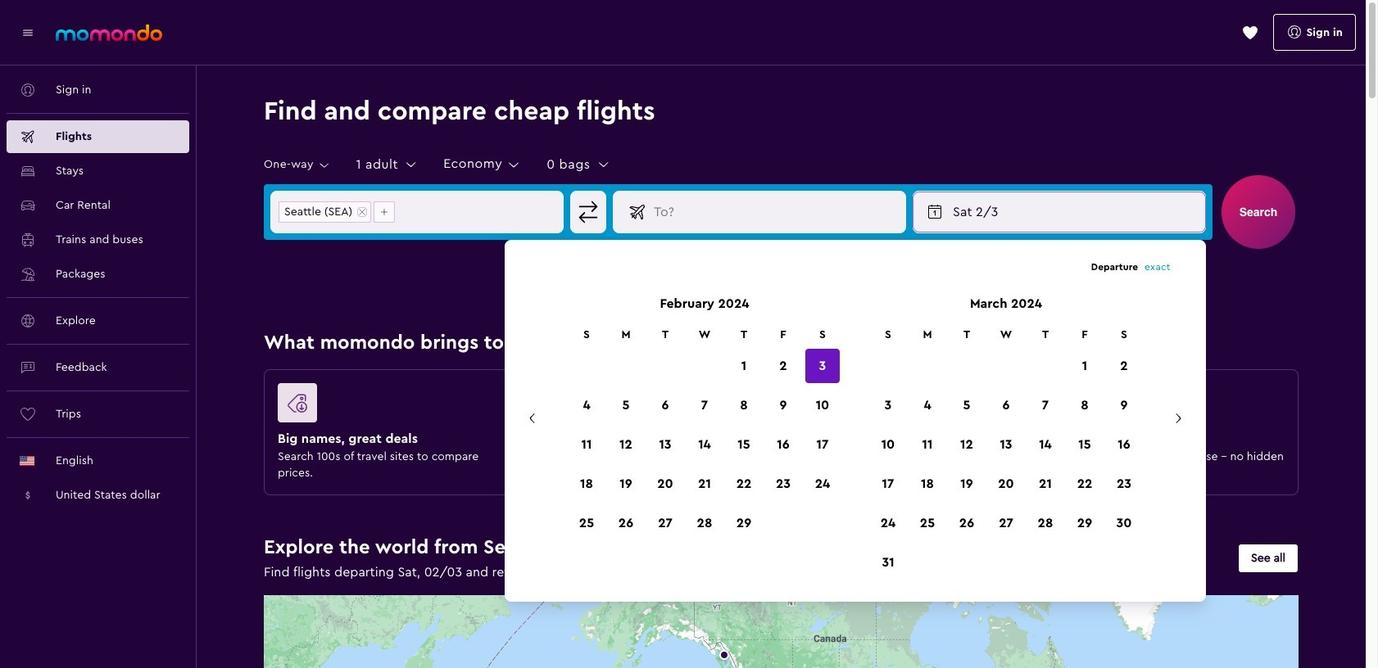Task type: locate. For each thing, give the bounding box(es) containing it.
menu
[[512, 260, 1200, 583]]

3 figure from the left
[[802, 384, 1017, 430]]

None field
[[1145, 261, 1187, 274]]

list
[[271, 192, 403, 233]]

Trip type One-way field
[[264, 158, 332, 172]]

Flight destination input text field
[[648, 192, 906, 233]]

figure
[[278, 384, 492, 430], [540, 384, 755, 430], [802, 384, 1017, 430], [1064, 384, 1279, 430]]

0 horizontal spatial list item
[[279, 202, 371, 223]]

1 horizontal spatial list item
[[374, 202, 395, 223]]

saturday february 3rd element
[[953, 202, 1196, 222]]

map region
[[93, 573, 1352, 669]]

1 figure from the left
[[278, 384, 492, 430]]

1 list item from the left
[[279, 202, 371, 223]]

list item
[[279, 202, 371, 223], [374, 202, 395, 223]]

list item down trip type one-way field at the top
[[279, 202, 371, 223]]

list item right remove icon
[[374, 202, 395, 223]]

start date calendar input use left and right arrow keys to change day. use up and down arrow keys to change week. tab
[[512, 294, 1200, 583]]

2 figure from the left
[[540, 384, 755, 430]]



Task type: describe. For each thing, give the bounding box(es) containing it.
navigation menu image
[[20, 24, 36, 41]]

Flight origin input text field
[[403, 192, 563, 233]]

4 figure from the left
[[1064, 384, 1279, 430]]

united states (english) image
[[20, 457, 34, 466]]

2 list item from the left
[[374, 202, 395, 223]]

Cabin type Economy field
[[444, 157, 522, 173]]

swap departure airport and destination airport image
[[573, 197, 604, 228]]

open trips drawer image
[[1242, 24, 1259, 41]]

remove image
[[358, 208, 367, 216]]



Task type: vqa. For each thing, say whether or not it's contained in the screenshot.
Monday March 25th element To? text field
no



